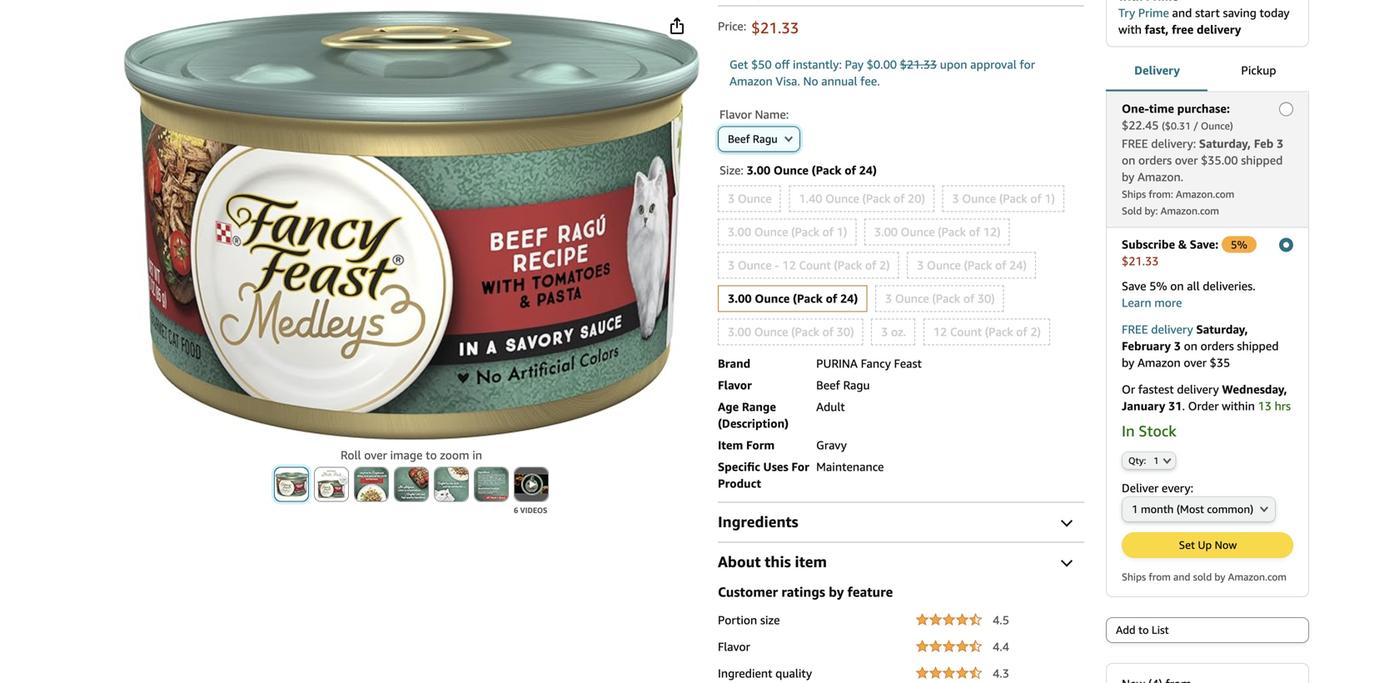 Task type: describe. For each thing, give the bounding box(es) containing it.
tab list containing delivery
[[1107, 49, 1310, 93]]

on inside on orders shipped by amazon over $35
[[1185, 339, 1198, 353]]

1 horizontal spatial 2)
[[1031, 325, 1041, 339]]

by inside on orders shipped by amazon over $35
[[1122, 356, 1135, 369]]

january
[[1122, 399, 1166, 413]]

item
[[718, 438, 744, 452]]

1 horizontal spatial ragu
[[844, 378, 870, 392]]

hrs
[[1275, 399, 1292, 413]]

3.00 ounce (pack of 1)
[[728, 225, 848, 239]]

in
[[1122, 422, 1135, 440]]

1) for 3 ounce (pack of 1)
[[1045, 192, 1056, 205]]

deliver
[[1122, 481, 1159, 495]]

add
[[1117, 624, 1136, 636]]

save 5% on all deliveries. learn more
[[1122, 279, 1256, 309]]

february
[[1122, 339, 1172, 353]]

set up now
[[1180, 539, 1238, 551]]

1 horizontal spatial $21.33
[[900, 57, 938, 71]]

product
[[718, 477, 762, 490]]

customer
[[718, 584, 778, 600]]

or fastest delivery
[[1122, 382, 1223, 396]]

$50
[[752, 57, 772, 71]]

and inside and start saving today with
[[1173, 6, 1193, 19]]

1 vertical spatial count
[[951, 325, 983, 339]]

12 count (pack of 2)
[[934, 325, 1041, 339]]

wednesday, january 31
[[1122, 382, 1288, 413]]

5% inside save 5% on all deliveries. learn more
[[1150, 279, 1168, 293]]

saturday, inside the one-time purchase: $22.45 ( $0.31 / ounce) free delivery: saturday, feb 3 on orders over $35.00 shipped by amazon. ships from: amazon.com sold by: amazon.com
[[1200, 136, 1252, 150]]

2 free from the top
[[1122, 322, 1149, 336]]

customer ratings by feature
[[718, 584, 893, 600]]

now
[[1215, 539, 1238, 551]]

to inside option
[[1139, 624, 1149, 636]]

free inside the one-time purchase: $22.45 ( $0.31 / ounce) free delivery: saturday, feb 3 on orders over $35.00 shipped by amazon. ships from: amazon.com sold by: amazon.com
[[1122, 136, 1149, 150]]

maintenance
[[817, 460, 884, 474]]

pickup link
[[1208, 49, 1310, 93]]

on inside the one-time purchase: $22.45 ( $0.31 / ounce) free delivery: saturday, feb 3 on orders over $35.00 shipped by amazon. ships from: amazon.com sold by: amazon.com
[[1122, 153, 1136, 167]]

3.00 ounce (pack of 30)
[[728, 325, 854, 339]]

pickup
[[1242, 63, 1277, 77]]

get $50 off instantly: pay $0.00 $21.33
[[730, 57, 938, 71]]

(pack for 3 ounce (pack of 1)
[[1000, 192, 1028, 205]]

add to list
[[1117, 624, 1170, 636]]

ounce for 3 ounce - 12 count (pack of 2)
[[738, 258, 772, 272]]

set
[[1180, 539, 1196, 551]]

try prime link
[[1119, 6, 1170, 19]]

0 vertical spatial 5%
[[1232, 238, 1248, 251]]

one-
[[1122, 102, 1150, 115]]

3.00 for 3.00 ounce (pack of 12)
[[875, 225, 898, 239]]

$35
[[1210, 356, 1231, 369]]

3.00 ounce (pack of 12) button
[[866, 220, 1009, 245]]

over inside the one-time purchase: $22.45 ( $0.31 / ounce) free delivery: saturday, feb 3 on orders over $35.00 shipped by amazon. ships from: amazon.com sold by: amazon.com
[[1176, 153, 1199, 167]]

fast, free delivery
[[1145, 22, 1242, 36]]

deliveries.
[[1203, 279, 1256, 293]]

ounce for 3.00 ounce (pack of 1)
[[755, 225, 789, 239]]

quality
[[776, 667, 813, 680]]

3.00 right size:
[[747, 163, 771, 177]]

orders inside the one-time purchase: $22.45 ( $0.31 / ounce) free delivery: saturday, feb 3 on orders over $35.00 shipped by amazon. ships from: amazon.com sold by: amazon.com
[[1139, 153, 1173, 167]]

ounce for 3 ounce (pack of 24)
[[927, 258, 961, 272]]

1 vertical spatial amazon.com
[[1161, 205, 1220, 216]]

31
[[1169, 399, 1183, 413]]

sold
[[1122, 205, 1143, 216]]

save
[[1122, 279, 1147, 293]]

shipped inside on orders shipped by amazon over $35
[[1238, 339, 1280, 353]]

-
[[775, 258, 780, 272]]

3 ounce (pack of 24)
[[918, 258, 1027, 272]]

0 vertical spatial flavor
[[720, 107, 752, 121]]

oz.
[[892, 325, 907, 339]]

3 for 3 ounce - 12 count (pack of 2)
[[728, 258, 735, 272]]

$0.31
[[1166, 120, 1192, 132]]

3 for 3 ounce (pack of 30)
[[886, 292, 893, 305]]

12)
[[984, 225, 1001, 239]]

item form
[[718, 438, 775, 452]]

0 horizontal spatial 1
[[1132, 503, 1139, 516]]

0 vertical spatial 24)
[[860, 163, 877, 177]]

ounce down dropdown icon
[[774, 163, 809, 177]]

off
[[775, 57, 790, 71]]

1 vertical spatial and
[[1174, 571, 1191, 583]]

roll
[[341, 448, 361, 462]]

30) for 3 ounce (pack of 30)
[[978, 292, 995, 305]]

3 ounce (pack of 30)
[[886, 292, 995, 305]]

purina fancy feast medleys - (24) 3 oz. cans image
[[123, 10, 700, 440]]

time
[[1150, 102, 1175, 115]]

add to list link
[[1107, 618, 1309, 642]]

1 horizontal spatial beef
[[817, 378, 841, 392]]

2 vertical spatial over
[[364, 448, 387, 462]]

radio inactive image
[[1280, 102, 1294, 116]]

try prime
[[1119, 6, 1170, 19]]

subscribe & save:
[[1122, 237, 1222, 251]]

qty: 1
[[1129, 455, 1160, 466]]

for
[[792, 460, 810, 474]]

save:
[[1191, 237, 1219, 251]]

by right ratings
[[829, 584, 844, 600]]

&
[[1179, 237, 1187, 251]]

subscribe
[[1122, 237, 1176, 251]]

delivery for fastest
[[1178, 382, 1220, 396]]

get
[[730, 57, 749, 71]]

3.00 for 3.00 ounce (pack of 24)
[[728, 292, 752, 305]]

gravy
[[817, 438, 847, 452]]

today
[[1260, 6, 1290, 19]]

12 inside 12 count (pack of 2) button
[[934, 325, 948, 339]]

size
[[761, 613, 780, 627]]

(pack for 3 ounce (pack of 30)
[[933, 292, 961, 305]]

4.5
[[993, 613, 1010, 627]]

ships inside the one-time purchase: $22.45 ( $0.31 / ounce) free delivery: saturday, feb 3 on orders over $35.00 shipped by amazon. ships from: amazon.com sold by: amazon.com
[[1122, 188, 1147, 200]]

(pack for 1.40 ounce (pack of 20)
[[863, 192, 891, 205]]

or
[[1122, 382, 1136, 396]]

0 vertical spatial count
[[800, 258, 831, 272]]

flavor for portion size
[[718, 640, 751, 654]]

0 vertical spatial amazon.com
[[1177, 188, 1235, 200]]

ounce for 3 ounce (pack of 1)
[[963, 192, 997, 205]]

(description)
[[718, 417, 789, 430]]

sold
[[1194, 571, 1213, 583]]

delivery link
[[1107, 49, 1208, 93]]

size: 3.00 ounce (pack of 24)
[[720, 163, 877, 177]]

all
[[1188, 279, 1200, 293]]

set up now button
[[1123, 533, 1293, 557]]

item
[[795, 553, 827, 571]]

order
[[1189, 399, 1219, 413]]

$0.00
[[867, 57, 897, 71]]

and start saving today with
[[1119, 6, 1290, 36]]

form
[[747, 438, 775, 452]]

about
[[718, 553, 761, 571]]

in stock
[[1122, 422, 1177, 440]]

1 vertical spatial dropdown image
[[1261, 506, 1269, 512]]

section expand image
[[1062, 555, 1073, 567]]

.
[[1183, 399, 1186, 413]]

of for 3 ounce (pack of 24)
[[996, 258, 1007, 272]]

learn more
[[1122, 296, 1183, 309]]

0 vertical spatial to
[[426, 448, 437, 462]]

(pack for 3.00 ounce (pack of 1)
[[792, 225, 820, 239]]

. order within 13 hrs
[[1183, 399, 1292, 413]]

2 ships from the top
[[1122, 571, 1147, 583]]

of for 3.00 ounce (pack of 24)
[[826, 292, 838, 305]]

one-time purchase: $22.45 ( $0.31 / ounce) free delivery: saturday, feb 3 on orders over $35.00 shipped by amazon. ships from: amazon.com sold by: amazon.com
[[1122, 102, 1284, 216]]

1) for 3.00 ounce (pack of 1)
[[837, 225, 848, 239]]

price:
[[718, 19, 747, 33]]

feb
[[1255, 136, 1274, 150]]

3 ounce - 12 count (pack of 2) button
[[719, 253, 899, 278]]

common)
[[1208, 503, 1254, 516]]

by right the sold
[[1215, 571, 1226, 583]]

age
[[718, 400, 739, 414]]

of for 12 count (pack of 2)
[[1017, 325, 1028, 339]]

(pack up 1.40
[[812, 163, 842, 177]]

from
[[1149, 571, 1171, 583]]

3 inside the one-time purchase: $22.45 ( $0.31 / ounce) free delivery: saturday, feb 3 on orders over $35.00 shipped by amazon. ships from: amazon.com sold by: amazon.com
[[1277, 136, 1284, 150]]

saving
[[1224, 6, 1257, 19]]



Task type: locate. For each thing, give the bounding box(es) containing it.
3.00 for 3.00 ounce (pack of 30)
[[728, 325, 752, 339]]

0 vertical spatial 12
[[783, 258, 796, 272]]

to left zoom
[[426, 448, 437, 462]]

on left all
[[1171, 279, 1185, 293]]

3.00 for 3.00 ounce (pack of 1)
[[728, 225, 752, 239]]

uses
[[764, 460, 789, 474]]

beef down flavor name:
[[728, 132, 750, 145]]

1 vertical spatial ships
[[1122, 571, 1147, 583]]

1 vertical spatial amazon
[[1138, 356, 1181, 369]]

ounce up 12)
[[963, 192, 997, 205]]

flavor for brand
[[718, 378, 752, 392]]

1 horizontal spatial 30)
[[978, 292, 995, 305]]

0 vertical spatial beef ragu
[[728, 132, 778, 145]]

fee.
[[861, 74, 880, 88]]

1 horizontal spatial 1
[[1154, 455, 1160, 466]]

over inside on orders shipped by amazon over $35
[[1184, 356, 1207, 369]]

1 horizontal spatial 24)
[[860, 163, 877, 177]]

0 vertical spatial 2)
[[880, 258, 890, 272]]

30) inside button
[[837, 325, 854, 339]]

3 left -
[[728, 258, 735, 272]]

within
[[1222, 399, 1256, 413]]

delivery for free
[[1197, 22, 1242, 36]]

0 horizontal spatial beef ragu
[[728, 132, 778, 145]]

wednesday,
[[1223, 382, 1288, 396]]

2 vertical spatial $21.33
[[1122, 254, 1159, 268]]

(pack up 3.00 ounce (pack of 24)
[[834, 258, 863, 272]]

(pack for 3.00 ounce (pack of 24)
[[793, 292, 823, 305]]

3 left oz.
[[882, 325, 889, 339]]

3.00 ounce (pack of 12)
[[875, 225, 1001, 239]]

of for 1.40 ounce (pack of 20)
[[894, 192, 905, 205]]

of for 3 ounce (pack of 30)
[[964, 292, 975, 305]]

in
[[473, 448, 482, 462]]

beef up "adult"
[[817, 378, 841, 392]]

12 inside 3 ounce - 12 count (pack of 2) button
[[783, 258, 796, 272]]

brand
[[718, 357, 751, 370]]

free
[[1172, 22, 1194, 36]]

1 down deliver
[[1132, 503, 1139, 516]]

6
[[514, 506, 519, 515]]

ounce down size:
[[738, 192, 772, 205]]

ounce for 3 ounce (pack of 30)
[[896, 292, 930, 305]]

ounce for 3.00 ounce (pack of 24)
[[755, 292, 790, 305]]

1 vertical spatial delivery
[[1152, 322, 1194, 336]]

0 horizontal spatial beef
[[728, 132, 750, 145]]

5% right save:
[[1232, 238, 1248, 251]]

3 down 3.00 ounce (pack of 12) button
[[918, 258, 924, 272]]

1 vertical spatial beef ragu
[[817, 378, 870, 392]]

orders up amazon.
[[1139, 153, 1173, 167]]

2 vertical spatial 24)
[[841, 292, 859, 305]]

ounce for 3 ounce
[[738, 192, 772, 205]]

amazon.com
[[1177, 188, 1235, 200], [1161, 205, 1220, 216], [1229, 571, 1287, 583]]

dropdown image right 'qty: 1'
[[1164, 457, 1172, 464]]

1 horizontal spatial 1)
[[1045, 192, 1056, 205]]

1 vertical spatial free
[[1122, 322, 1149, 336]]

1 vertical spatial to
[[1139, 624, 1149, 636]]

of for 3.00 ounce (pack of 1)
[[823, 225, 834, 239]]

0 vertical spatial ragu
[[753, 132, 778, 145]]

count right -
[[800, 258, 831, 272]]

None submit
[[275, 468, 308, 501], [315, 468, 348, 501], [355, 468, 388, 501], [395, 468, 428, 501], [435, 468, 468, 501], [475, 468, 508, 501], [515, 468, 548, 501], [275, 468, 308, 501], [315, 468, 348, 501], [355, 468, 388, 501], [395, 468, 428, 501], [435, 468, 468, 501], [475, 468, 508, 501], [515, 468, 548, 501]]

3.00 down the 3 ounce button
[[728, 225, 752, 239]]

ounce up oz.
[[896, 292, 930, 305]]

count
[[800, 258, 831, 272], [951, 325, 983, 339]]

(pack for 12 count (pack of 2)
[[986, 325, 1014, 339]]

age range (description)
[[718, 400, 789, 430]]

amazon inside upon approval for amazon visa. no annual fee.
[[730, 74, 773, 88]]

3.00 inside button
[[728, 225, 752, 239]]

delivery down start
[[1197, 22, 1242, 36]]

0 vertical spatial shipped
[[1242, 153, 1284, 167]]

videos
[[520, 506, 548, 515]]

(pack left 20)
[[863, 192, 891, 205]]

3.00 inside button
[[728, 325, 752, 339]]

1 vertical spatial 30)
[[837, 325, 854, 339]]

(pack down 12)
[[965, 258, 993, 272]]

3 for 3 ounce (pack of 24)
[[918, 258, 924, 272]]

3 ounce
[[728, 192, 772, 205]]

24) for 3.00 ounce (pack of 24)
[[841, 292, 859, 305]]

ounce up 3 ounce (pack of 30)
[[927, 258, 961, 272]]

name:
[[755, 107, 789, 121]]

0 horizontal spatial dropdown image
[[1164, 457, 1172, 464]]

beef ragu down purina
[[817, 378, 870, 392]]

0 horizontal spatial ragu
[[753, 132, 778, 145]]

amazon
[[730, 74, 773, 88], [1138, 356, 1181, 369]]

1 vertical spatial 1)
[[837, 225, 848, 239]]

2 horizontal spatial $21.33
[[1122, 254, 1159, 268]]

$22.45
[[1122, 118, 1159, 132]]

(pack down 3 ounce (pack of 24) button
[[933, 292, 961, 305]]

ounce down '3.00 ounce (pack of 24)' button
[[755, 325, 789, 339]]

24) up 1.40 ounce (pack of 20)
[[860, 163, 877, 177]]

1 horizontal spatial to
[[1139, 624, 1149, 636]]

on inside save 5% on all deliveries. learn more
[[1171, 279, 1185, 293]]

(pack down 3 ounce - 12 count (pack of 2) button
[[793, 292, 823, 305]]

image
[[390, 448, 423, 462]]

1 vertical spatial ragu
[[844, 378, 870, 392]]

0 vertical spatial ships
[[1122, 188, 1147, 200]]

upon
[[941, 57, 968, 71]]

(pack up 3 ounce (pack of 24) button
[[938, 225, 967, 239]]

shipped up wednesday,
[[1238, 339, 1280, 353]]

(pack for 3.00 ounce (pack of 30)
[[792, 325, 820, 339]]

6 videos
[[514, 506, 548, 515]]

1 vertical spatial $21.33
[[900, 57, 938, 71]]

30) up '12 count (pack of 2)'
[[978, 292, 995, 305]]

of for 3.00 ounce (pack of 30)
[[823, 325, 834, 339]]

0 vertical spatial amazon
[[730, 74, 773, 88]]

3 ounce - 12 count (pack of 2)
[[728, 258, 890, 272]]

0 horizontal spatial 5%
[[1150, 279, 1168, 293]]

flavor left the name:
[[720, 107, 752, 121]]

12 right -
[[783, 258, 796, 272]]

ounce for 3.00 ounce (pack of 30)
[[755, 325, 789, 339]]

delivery
[[1135, 63, 1181, 77]]

shipped down feb
[[1242, 153, 1284, 167]]

upon approval for amazon visa. no annual fee.
[[730, 57, 1036, 88]]

1) left sold
[[1045, 192, 1056, 205]]

saturday,
[[1200, 136, 1252, 150], [1197, 322, 1249, 336]]

with
[[1119, 22, 1142, 36]]

orders
[[1139, 153, 1173, 167], [1201, 339, 1235, 353]]

to left 'list' on the bottom of page
[[1139, 624, 1149, 636]]

(pack inside button
[[792, 325, 820, 339]]

1.40
[[799, 192, 823, 205]]

ounce up -
[[755, 225, 789, 239]]

flavor down brand
[[718, 378, 752, 392]]

3 up 3.00 ounce (pack of 12)
[[953, 192, 960, 205]]

1.40 ounce (pack of 20)
[[799, 192, 926, 205]]

tab list
[[1107, 49, 1310, 93]]

saturday, inside saturday, february 3
[[1197, 322, 1249, 336]]

0 vertical spatial $21.33
[[752, 19, 800, 37]]

saturday, up on orders shipped by amazon over $35
[[1197, 322, 1249, 336]]

$21.33 down 'subscribe'
[[1122, 254, 1159, 268]]

size:
[[720, 163, 744, 177]]

ounce right 1.40
[[826, 192, 860, 205]]

portion
[[718, 613, 758, 627]]

shipped inside the one-time purchase: $22.45 ( $0.31 / ounce) free delivery: saturday, feb 3 on orders over $35.00 shipped by amazon. ships from: amazon.com sold by: amazon.com
[[1242, 153, 1284, 167]]

1 horizontal spatial orders
[[1201, 339, 1235, 353]]

amazon.com down now
[[1229, 571, 1287, 583]]

3 for 3 oz.
[[882, 325, 889, 339]]

(pack down 3 ounce (pack of 30)
[[986, 325, 1014, 339]]

0 vertical spatial over
[[1176, 153, 1199, 167]]

0 vertical spatial delivery
[[1197, 22, 1242, 36]]

amazon down $50
[[730, 74, 773, 88]]

and
[[1173, 6, 1193, 19], [1174, 571, 1191, 583]]

delivery up february
[[1152, 322, 1194, 336]]

delivery
[[1197, 22, 1242, 36], [1152, 322, 1194, 336], [1178, 382, 1220, 396]]

saturday, february 3
[[1122, 322, 1249, 353]]

1 ships from the top
[[1122, 188, 1147, 200]]

1 vertical spatial shipped
[[1238, 339, 1280, 353]]

0 vertical spatial free
[[1122, 136, 1149, 150]]

1 vertical spatial orders
[[1201, 339, 1235, 353]]

beef ragu down flavor name:
[[728, 132, 778, 145]]

1) inside 3 ounce (pack of 1) button
[[1045, 192, 1056, 205]]

radio active image
[[1280, 238, 1294, 252]]

3 for 3 ounce
[[728, 192, 735, 205]]

5% up learn more link
[[1150, 279, 1168, 293]]

by:
[[1145, 205, 1159, 216]]

this
[[765, 553, 791, 571]]

24) down 3 ounce (pack of 1) button
[[1010, 258, 1027, 272]]

on down free delivery
[[1185, 339, 1198, 353]]

by inside the one-time purchase: $22.45 ( $0.31 / ounce) free delivery: saturday, feb 3 on orders over $35.00 shipped by amazon. ships from: amazon.com sold by: amazon.com
[[1122, 170, 1135, 184]]

1 right qty:
[[1154, 455, 1160, 466]]

0 horizontal spatial 30)
[[837, 325, 854, 339]]

of for 3.00 ounce (pack of 12)
[[970, 225, 981, 239]]

ships up sold
[[1122, 188, 1147, 200]]

by left amazon.
[[1122, 170, 1135, 184]]

3 up 3 oz.
[[886, 292, 893, 305]]

1 horizontal spatial beef ragu
[[817, 378, 870, 392]]

fancy
[[861, 357, 891, 370]]

3 for 3 ounce (pack of 1)
[[953, 192, 960, 205]]

12 count (pack of 2) button
[[925, 320, 1050, 345]]

Add to List radio
[[1107, 617, 1310, 643]]

about this item button
[[718, 552, 1085, 572]]

3 oz. button
[[873, 320, 915, 345]]

0 vertical spatial and
[[1173, 6, 1193, 19]]

ratings
[[782, 584, 826, 600]]

amazon down february
[[1138, 356, 1181, 369]]

2 vertical spatial amazon.com
[[1229, 571, 1287, 583]]

flavor name:
[[720, 107, 789, 121]]

of inside button
[[823, 325, 834, 339]]

0 vertical spatial 1
[[1154, 455, 1160, 466]]

1 vertical spatial 12
[[934, 325, 948, 339]]

ingredients
[[718, 513, 799, 531]]

by down february
[[1122, 356, 1135, 369]]

1 vertical spatial beef
[[817, 378, 841, 392]]

free down $22.45
[[1122, 136, 1149, 150]]

0 horizontal spatial 24)
[[841, 292, 859, 305]]

1 vertical spatial 1
[[1132, 503, 1139, 516]]

1 vertical spatial on
[[1171, 279, 1185, 293]]

amazon.com down from:
[[1161, 205, 1220, 216]]

0 horizontal spatial 12
[[783, 258, 796, 272]]

free up february
[[1122, 322, 1149, 336]]

ragu left dropdown icon
[[753, 132, 778, 145]]

1 horizontal spatial 12
[[934, 325, 948, 339]]

3.00 up brand
[[728, 325, 752, 339]]

3 ounce button
[[719, 186, 780, 211]]

1 vertical spatial 24)
[[1010, 258, 1027, 272]]

orders inside on orders shipped by amazon over $35
[[1201, 339, 1235, 353]]

0 vertical spatial beef
[[728, 132, 750, 145]]

0 horizontal spatial $21.33
[[752, 19, 800, 37]]

2 vertical spatial flavor
[[718, 640, 751, 654]]

beef
[[728, 132, 750, 145], [817, 378, 841, 392]]

range
[[742, 400, 777, 414]]

and left the sold
[[1174, 571, 1191, 583]]

(pack down '3.00 ounce (pack of 24)' button
[[792, 325, 820, 339]]

$21.33 left upon
[[900, 57, 938, 71]]

1 vertical spatial over
[[1184, 356, 1207, 369]]

12
[[783, 258, 796, 272], [934, 325, 948, 339]]

over right roll
[[364, 448, 387, 462]]

$35.00
[[1202, 153, 1239, 167]]

(pack for 3 ounce (pack of 24)
[[965, 258, 993, 272]]

flavor down portion
[[718, 640, 751, 654]]

0 horizontal spatial amazon
[[730, 74, 773, 88]]

dropdown image
[[785, 135, 793, 142]]

1 vertical spatial flavor
[[718, 378, 752, 392]]

3.00 ounce (pack of 30) button
[[719, 320, 863, 345]]

saturday, up $35.00
[[1200, 136, 1252, 150]]

0 vertical spatial 30)
[[978, 292, 995, 305]]

2 vertical spatial on
[[1185, 339, 1198, 353]]

section expand image
[[1062, 515, 1073, 527]]

delivery up order
[[1178, 382, 1220, 396]]

ounce down -
[[755, 292, 790, 305]]

adult
[[817, 400, 845, 414]]

0 horizontal spatial 1)
[[837, 225, 848, 239]]

specific
[[718, 460, 761, 474]]

12 down 3 ounce (pack of 30) button at the right top
[[934, 325, 948, 339]]

count down 3 ounce (pack of 30)
[[951, 325, 983, 339]]

(pack up the 3 ounce - 12 count (pack of 2)
[[792, 225, 820, 239]]

0 horizontal spatial 2)
[[880, 258, 890, 272]]

and up free
[[1173, 6, 1193, 19]]

on down $22.45
[[1122, 153, 1136, 167]]

amazon.com down $35.00
[[1177, 188, 1235, 200]]

ships left from
[[1122, 571, 1147, 583]]

on
[[1122, 153, 1136, 167], [1171, 279, 1185, 293], [1185, 339, 1198, 353]]

1 vertical spatial 2)
[[1031, 325, 1041, 339]]

ounce left -
[[738, 258, 772, 272]]

3 inside saturday, february 3
[[1175, 339, 1182, 353]]

visa.
[[776, 74, 801, 88]]

3 oz.
[[882, 325, 907, 339]]

1) inside 3.00 ounce (pack of 1) button
[[837, 225, 848, 239]]

of for 3 ounce (pack of 1)
[[1031, 192, 1042, 205]]

24) down the 3 ounce - 12 count (pack of 2)
[[841, 292, 859, 305]]

amazon inside on orders shipped by amazon over $35
[[1138, 356, 1181, 369]]

1 free from the top
[[1122, 136, 1149, 150]]

24) for 3 ounce (pack of 24)
[[1010, 258, 1027, 272]]

1 horizontal spatial count
[[951, 325, 983, 339]]

ragu down purina fancy feast
[[844, 378, 870, 392]]

1 horizontal spatial 5%
[[1232, 238, 1248, 251]]

0 vertical spatial saturday,
[[1200, 136, 1252, 150]]

ounce)
[[1202, 120, 1234, 132]]

0 horizontal spatial orders
[[1139, 153, 1173, 167]]

1 vertical spatial saturday,
[[1197, 322, 1249, 336]]

ounce for 3.00 ounce (pack of 12)
[[901, 225, 935, 239]]

dropdown image right common)
[[1261, 506, 1269, 512]]

2 horizontal spatial 24)
[[1010, 258, 1027, 272]]

3 right feb
[[1277, 136, 1284, 150]]

(pack for 3.00 ounce (pack of 12)
[[938, 225, 967, 239]]

1) down the 1.40 ounce (pack of 20) button
[[837, 225, 848, 239]]

20)
[[908, 192, 926, 205]]

0 vertical spatial orders
[[1139, 153, 1173, 167]]

ingredient quality
[[718, 667, 813, 680]]

option group containing 3 ounce
[[713, 182, 1085, 349]]

for
[[1020, 57, 1036, 71]]

3.00 down 1.40 ounce (pack of 20)
[[875, 225, 898, 239]]

ounce for 1.40 ounce (pack of 20)
[[826, 192, 860, 205]]

30) up purina
[[837, 325, 854, 339]]

from:
[[1149, 188, 1174, 200]]

0 vertical spatial 1)
[[1045, 192, 1056, 205]]

fastest
[[1139, 382, 1175, 396]]

orders up $35 on the bottom right
[[1201, 339, 1235, 353]]

purina
[[817, 357, 858, 370]]

3 ounce (pack of 1) button
[[944, 186, 1064, 211]]

dropdown image
[[1164, 457, 1172, 464], [1261, 506, 1269, 512]]

0 vertical spatial dropdown image
[[1164, 457, 1172, 464]]

3 down 'free delivery' link
[[1175, 339, 1182, 353]]

30) inside button
[[978, 292, 995, 305]]

1 horizontal spatial dropdown image
[[1261, 506, 1269, 512]]

over down the delivery:
[[1176, 153, 1199, 167]]

1 horizontal spatial amazon
[[1138, 356, 1181, 369]]

over left $35 on the bottom right
[[1184, 356, 1207, 369]]

3.00 up 3.00 ounce (pack of 30) button
[[728, 292, 752, 305]]

1 vertical spatial 5%
[[1150, 279, 1168, 293]]

amazon.
[[1138, 170, 1184, 184]]

3 down size:
[[728, 192, 735, 205]]

option group
[[713, 182, 1085, 349]]

0 horizontal spatial to
[[426, 448, 437, 462]]

feast
[[895, 357, 922, 370]]

ingredients button
[[718, 512, 1085, 532]]

ounce inside button
[[755, 325, 789, 339]]

$21.33 up off
[[752, 19, 800, 37]]

ounce down 20)
[[901, 225, 935, 239]]

(pack up 12)
[[1000, 192, 1028, 205]]

2 vertical spatial delivery
[[1178, 382, 1220, 396]]

30) for 3.00 ounce (pack of 30)
[[837, 325, 854, 339]]

0 vertical spatial on
[[1122, 153, 1136, 167]]

(
[[1163, 120, 1166, 132]]

on orders shipped by amazon over $35
[[1122, 339, 1280, 369]]

0 horizontal spatial count
[[800, 258, 831, 272]]

3.00 ounce (pack of 1) button
[[719, 220, 856, 245]]

shipped
[[1242, 153, 1284, 167], [1238, 339, 1280, 353]]

every:
[[1162, 481, 1194, 495]]



Task type: vqa. For each thing, say whether or not it's contained in the screenshot.
approval
yes



